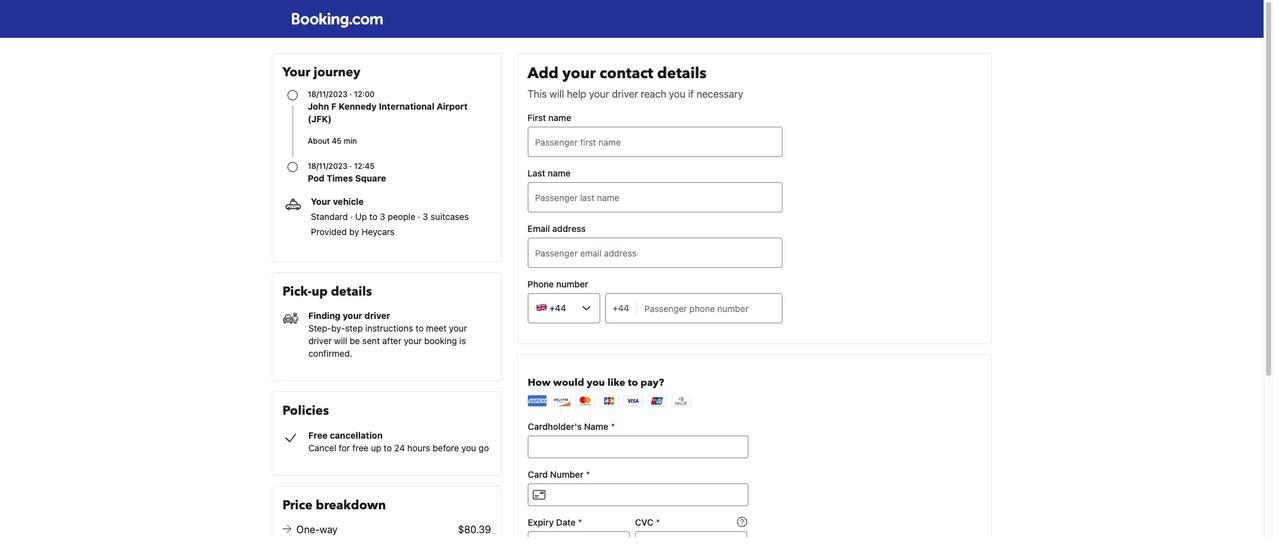 Task type: vqa. For each thing, say whether or not it's contained in the screenshot.
'Or, enter flight number manually' "dropdown button"
no



Task type: locate. For each thing, give the bounding box(es) containing it.
provided
[[311, 226, 347, 237]]

· right people on the top left
[[418, 211, 420, 222]]

your up help
[[562, 63, 596, 84]]

1 horizontal spatial 3
[[423, 211, 428, 222]]

1 horizontal spatial your
[[311, 196, 331, 207]]

up up the finding
[[312, 283, 328, 300]]

driver down step-
[[308, 336, 332, 346]]

$80.39
[[458, 524, 491, 535]]

1 horizontal spatial you
[[669, 88, 686, 100]]

about
[[308, 136, 330, 146]]

phone number
[[528, 279, 588, 289]]

last
[[528, 168, 545, 178]]

0 vertical spatial driver
[[612, 88, 638, 100]]

1 18/11/2023 from the top
[[308, 90, 348, 99]]

0 vertical spatial up
[[312, 283, 328, 300]]

cancellation
[[330, 430, 383, 441]]

to inside free cancellation cancel for free up to 24 hours before you go
[[384, 443, 392, 453]]

john
[[308, 101, 329, 112]]

name right first
[[548, 112, 571, 123]]

name for first name
[[548, 112, 571, 123]]

free
[[352, 443, 369, 453]]

12:45
[[354, 161, 375, 171]]

18/11/2023 · 12:45 pod times square
[[308, 161, 386, 184]]

will down by-
[[334, 336, 347, 346]]

2 18/11/2023 from the top
[[308, 161, 348, 171]]

min
[[344, 136, 357, 146]]

your up the standard
[[311, 196, 331, 207]]

to right the up
[[369, 211, 378, 222]]

your up is
[[449, 323, 467, 334]]

2 3 from the left
[[423, 211, 428, 222]]

· inside 18/11/2023 · 12:45 pod times square
[[350, 161, 352, 171]]

0 horizontal spatial will
[[334, 336, 347, 346]]

your up the step
[[343, 311, 362, 321]]

to left 24
[[384, 443, 392, 453]]

policies
[[283, 403, 329, 420]]

0 vertical spatial details
[[657, 63, 707, 84]]

finding
[[308, 311, 341, 321]]

· left 12:00 timer
[[350, 90, 352, 99]]

standard
[[311, 211, 348, 222]]

circle empty image
[[288, 162, 298, 172]]

your
[[283, 64, 310, 81], [311, 196, 331, 207]]

kennedy
[[339, 101, 377, 112]]

to
[[369, 211, 378, 222], [416, 323, 424, 334], [384, 443, 392, 453]]

0 vertical spatial to
[[369, 211, 378, 222]]

1 vertical spatial to
[[416, 323, 424, 334]]

your right help
[[589, 88, 609, 100]]

one-way
[[296, 524, 338, 535]]

be
[[350, 336, 360, 346]]

contact
[[600, 63, 654, 84]]

meet
[[426, 323, 447, 334]]

name
[[548, 112, 571, 123], [548, 168, 571, 178]]

up right free
[[371, 443, 381, 453]]

will right this on the top left of the page
[[550, 88, 564, 100]]

your right after
[[404, 336, 422, 346]]

times
[[327, 173, 353, 184]]

0 vertical spatial will
[[550, 88, 564, 100]]

18/11/2023
[[308, 90, 348, 99], [308, 161, 348, 171]]

1 vertical spatial 18/11/2023
[[308, 161, 348, 171]]

3 right people on the top left
[[423, 211, 428, 222]]

1 horizontal spatial will
[[550, 88, 564, 100]]

1 horizontal spatial driver
[[365, 311, 390, 321]]

reach
[[641, 88, 666, 100]]

free
[[308, 430, 328, 441]]

18/11/2023 · 12:00 john f kennedy international airport (jfk)
[[308, 90, 468, 124]]

18/11/2023 inside 18/11/2023 · 12:45 pod times square
[[308, 161, 348, 171]]

2 vertical spatial to
[[384, 443, 392, 453]]

pick-up details
[[283, 283, 372, 300]]

0 vertical spatial you
[[669, 88, 686, 100]]

add
[[528, 63, 559, 84]]

is
[[459, 336, 466, 346]]

0 horizontal spatial you
[[462, 443, 476, 453]]

details
[[657, 63, 707, 84], [331, 283, 372, 300]]

1 horizontal spatial up
[[371, 443, 381, 453]]

square
[[355, 173, 386, 184]]

for
[[339, 443, 350, 453]]

1 horizontal spatial to
[[384, 443, 392, 453]]

1 vertical spatial will
[[334, 336, 347, 346]]

driver down contact
[[612, 88, 638, 100]]

3 up heycars
[[380, 211, 385, 222]]

way
[[320, 524, 338, 535]]

+44
[[613, 303, 629, 313]]

1 vertical spatial details
[[331, 283, 372, 300]]

0 horizontal spatial 3
[[380, 211, 385, 222]]

step-
[[308, 323, 331, 334]]

2 vertical spatial driver
[[308, 336, 332, 346]]

0 horizontal spatial driver
[[308, 336, 332, 346]]

your up circle empty icon
[[283, 64, 310, 81]]

instructions
[[365, 323, 413, 334]]

first
[[528, 112, 546, 123]]

0 horizontal spatial your
[[283, 64, 310, 81]]

you left go
[[462, 443, 476, 453]]

details inside add your contact details this will help your driver reach you if necessary
[[657, 63, 707, 84]]

finding your driver step-by-step instructions to meet your driver will be sent after your booking is confirmed.
[[308, 311, 467, 359]]

cancel
[[308, 443, 336, 453]]

2 horizontal spatial driver
[[612, 88, 638, 100]]

0 vertical spatial your
[[283, 64, 310, 81]]

1 vertical spatial your
[[311, 196, 331, 207]]

before
[[433, 443, 459, 453]]

people
[[388, 211, 416, 222]]

your inside your vehicle standard · up to 3 people · 3 suitcases provided by heycars
[[311, 196, 331, 207]]

1 vertical spatial driver
[[365, 311, 390, 321]]

Email address email field
[[528, 238, 782, 268]]

your vehicle standard · up to 3 people · 3 suitcases provided by heycars
[[311, 196, 469, 237]]

driver
[[612, 88, 638, 100], [365, 311, 390, 321], [308, 336, 332, 346]]

12:00 timer
[[354, 90, 375, 99]]

your
[[562, 63, 596, 84], [589, 88, 609, 100], [343, 311, 362, 321], [449, 323, 467, 334], [404, 336, 422, 346]]

0 horizontal spatial to
[[369, 211, 378, 222]]

breakdown
[[316, 497, 386, 514]]

up
[[312, 283, 328, 300], [371, 443, 381, 453]]

0 vertical spatial name
[[548, 112, 571, 123]]

18/11/2023 up pod on the left top of page
[[308, 161, 348, 171]]

last name
[[528, 168, 571, 178]]

· left 12:45
[[350, 161, 352, 171]]

step
[[345, 323, 363, 334]]

12:45 timer
[[354, 161, 375, 171]]

you
[[669, 88, 686, 100], [462, 443, 476, 453]]

booking
[[424, 336, 457, 346]]

booking.com image
[[292, 13, 383, 28]]

hours
[[407, 443, 430, 453]]

up inside free cancellation cancel for free up to 24 hours before you go
[[371, 443, 381, 453]]

1 horizontal spatial details
[[657, 63, 707, 84]]

driver up instructions at bottom
[[365, 311, 390, 321]]

· left the up
[[350, 211, 353, 222]]

1 vertical spatial name
[[548, 168, 571, 178]]

18/11/2023 up f
[[308, 90, 348, 99]]

about 45 min
[[308, 136, 357, 146]]

Last name text field
[[528, 182, 782, 213]]

0 vertical spatial 18/11/2023
[[308, 90, 348, 99]]

·
[[350, 90, 352, 99], [350, 161, 352, 171], [350, 211, 353, 222], [418, 211, 420, 222]]

will
[[550, 88, 564, 100], [334, 336, 347, 346]]

First name text field
[[528, 127, 782, 157]]

this
[[528, 88, 547, 100]]

you inside free cancellation cancel for free up to 24 hours before you go
[[462, 443, 476, 453]]

3
[[380, 211, 385, 222], [423, 211, 428, 222]]

you for cancellation
[[462, 443, 476, 453]]

1 vertical spatial you
[[462, 443, 476, 453]]

2 horizontal spatial to
[[416, 323, 424, 334]]

number
[[556, 279, 588, 289]]

details up the if
[[657, 63, 707, 84]]

(jfk)
[[308, 114, 332, 124]]

you inside add your contact details this will help your driver reach you if necessary
[[669, 88, 686, 100]]

you left the if
[[669, 88, 686, 100]]

first name
[[528, 112, 571, 123]]

details up the finding
[[331, 283, 372, 300]]

1 vertical spatial up
[[371, 443, 381, 453]]

to left meet
[[416, 323, 424, 334]]

name right last
[[548, 168, 571, 178]]

18/11/2023 inside 18/11/2023 · 12:00 john f kennedy international airport (jfk)
[[308, 90, 348, 99]]



Task type: describe. For each thing, give the bounding box(es) containing it.
to inside finding your driver step-by-step instructions to meet your driver will be sent after your booking is confirmed.
[[416, 323, 424, 334]]

heycars
[[362, 226, 395, 237]]

add your contact details this will help your driver reach you if necessary
[[528, 63, 743, 100]]

will inside add your contact details this will help your driver reach you if necessary
[[550, 88, 564, 100]]

journey
[[314, 64, 360, 81]]

phone
[[528, 279, 554, 289]]

sent
[[362, 336, 380, 346]]

circle empty image
[[288, 90, 298, 100]]

24
[[394, 443, 405, 453]]

price
[[283, 497, 313, 514]]

after
[[382, 336, 402, 346]]

help
[[567, 88, 586, 100]]

airport
[[437, 101, 468, 112]]

name for last name
[[548, 168, 571, 178]]

up
[[355, 211, 367, 222]]

your journey
[[283, 64, 360, 81]]

go
[[479, 443, 489, 453]]

email address
[[528, 223, 586, 234]]

vehicle
[[333, 196, 364, 207]]

free cancellation cancel for free up to 24 hours before you go
[[308, 430, 489, 453]]

price breakdown
[[283, 497, 386, 514]]

18/11/2023 for pod
[[308, 161, 348, 171]]

address
[[552, 223, 586, 234]]

to inside your vehicle standard · up to 3 people · 3 suitcases provided by heycars
[[369, 211, 378, 222]]

by
[[349, 226, 359, 237]]

Phone number telephone field
[[637, 293, 782, 324]]

pod
[[308, 173, 325, 184]]

will inside finding your driver step-by-step instructions to meet your driver will be sent after your booking is confirmed.
[[334, 336, 347, 346]]

0 horizontal spatial details
[[331, 283, 372, 300]]

by-
[[331, 323, 345, 334]]

driver inside add your contact details this will help your driver reach you if necessary
[[612, 88, 638, 100]]

you for your
[[669, 88, 686, 100]]

45
[[332, 136, 342, 146]]

1 3 from the left
[[380, 211, 385, 222]]

18/11/2023 for john
[[308, 90, 348, 99]]

your for your journey
[[283, 64, 310, 81]]

· inside 18/11/2023 · 12:00 john f kennedy international airport (jfk)
[[350, 90, 352, 99]]

one-
[[296, 524, 320, 535]]

email
[[528, 223, 550, 234]]

confirmed.
[[308, 348, 352, 359]]

12:00
[[354, 90, 375, 99]]

pick-
[[283, 283, 312, 300]]

suitcases
[[431, 211, 469, 222]]

necessary
[[697, 88, 743, 100]]

if
[[688, 88, 694, 100]]

your for your vehicle standard · up to 3 people · 3 suitcases provided by heycars
[[311, 196, 331, 207]]

f
[[331, 101, 337, 112]]

international
[[379, 101, 435, 112]]

0 horizontal spatial up
[[312, 283, 328, 300]]



